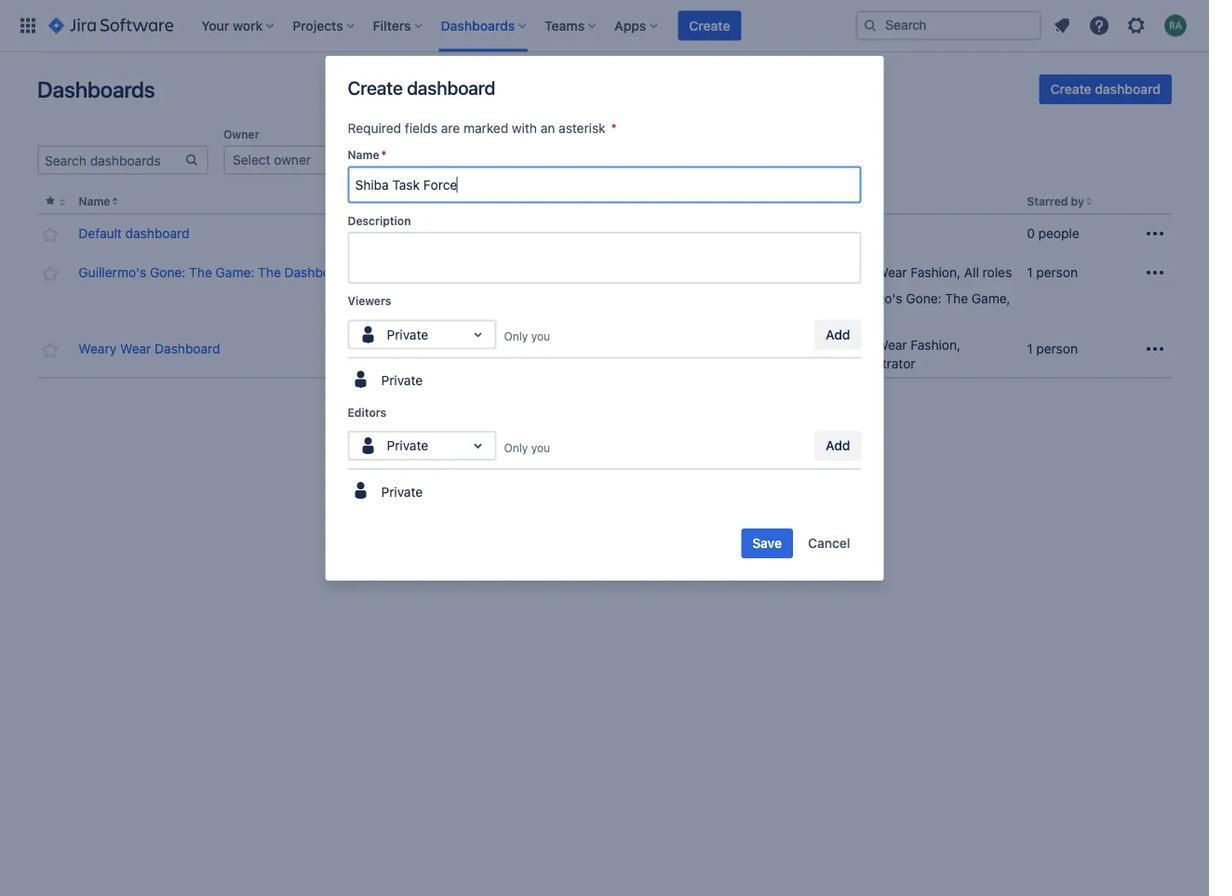 Task type: describe. For each thing, give the bounding box(es) containing it.
all inside guillermo's gone: the game, all roles
[[835, 310, 850, 325]]

are
[[441, 121, 460, 136]]

open image for select project
[[581, 149, 603, 171]]

owner inside dashboards details element
[[361, 195, 397, 208]]

name *
[[348, 149, 387, 162]]

Description text field
[[348, 232, 862, 284]]

by
[[1071, 195, 1085, 208]]

0 horizontal spatial *
[[381, 149, 387, 162]]

group
[[676, 152, 712, 168]]

the for all
[[946, 291, 969, 307]]

you for editors
[[531, 441, 550, 454]]

select for select project
[[434, 152, 472, 168]]

0 vertical spatial owner
[[223, 128, 259, 141]]

0 horizontal spatial dashboard
[[125, 226, 190, 241]]

add button for editors
[[815, 431, 862, 461]]

the for the
[[189, 265, 212, 280]]

viewers inside dashboards details element
[[576, 195, 619, 208]]

people
[[1039, 226, 1080, 241]]

open image for select owner
[[380, 149, 402, 171]]

select owner
[[233, 152, 311, 168]]

roles inside guillermo's gone: the game, all roles
[[853, 310, 883, 325]]

weary inside weary wear dashboard link
[[79, 341, 117, 357]]

0 horizontal spatial all
[[739, 341, 754, 357]]

0 people
[[1027, 226, 1080, 241]]

2 horizontal spatial roles
[[983, 265, 1012, 280]]

an
[[541, 121, 555, 136]]

owner button
[[361, 195, 397, 208]]

project
[[425, 128, 464, 141]]

add for editors
[[826, 438, 851, 453]]

administrator
[[835, 356, 916, 372]]

weary wear dashboard link
[[79, 340, 220, 359]]

required fields are marked with an asterisk *
[[348, 121, 617, 136]]

game:
[[216, 265, 255, 280]]

guillermo's for guillermo's gone: the game: the dashboard
[[79, 265, 146, 280]]

marked
[[464, 121, 509, 136]]

guillermo's gone: the game: the dashboard link
[[79, 264, 350, 282]]

guillermo's gone: the game, all roles
[[835, 291, 1011, 325]]

save button
[[741, 529, 793, 559]]

fields
[[405, 121, 438, 136]]

1 horizontal spatial dashboard
[[407, 76, 496, 98]]

1 person for weary wear dashboard
[[1027, 341, 1078, 357]]

name button
[[79, 195, 110, 208]]

default dashboard
[[79, 226, 190, 241]]

fashion, inside weary wear fashion, administrator
[[911, 338, 961, 353]]

1 for guillermo's gone: the game: the dashboard
[[1027, 265, 1033, 280]]

default dashboard link
[[79, 225, 190, 243]]

editors inside dashboards details element
[[801, 195, 840, 208]]

save
[[753, 536, 782, 551]]

star guillermo's gone: the game: the dashboard image
[[39, 263, 62, 285]]

create inside button
[[689, 18, 731, 33]]

1 horizontal spatial *
[[611, 121, 617, 136]]

0 horizontal spatial roles
[[757, 341, 787, 357]]

1 vertical spatial dashboard
[[155, 341, 220, 357]]

0 horizontal spatial create dashboard
[[348, 76, 496, 98]]

add button for viewers
[[815, 320, 862, 350]]

search image
[[863, 18, 878, 33]]

guillermo's gone: the game: the dashboard
[[79, 265, 350, 280]]



Task type: vqa. For each thing, say whether or not it's contained in the screenshot.
the topmost the guillermo's
yes



Task type: locate. For each thing, give the bounding box(es) containing it.
name inside dashboards details element
[[79, 195, 110, 208]]

2 1 person from the top
[[1027, 341, 1078, 357]]

you
[[531, 330, 550, 343], [531, 441, 550, 454]]

name down required at the top of the page
[[348, 149, 379, 162]]

1 person
[[1027, 265, 1078, 280], [1027, 341, 1078, 357]]

select group
[[635, 152, 712, 168]]

editors
[[801, 195, 840, 208], [348, 406, 387, 419]]

open image for select group
[[782, 149, 805, 171]]

Viewers text field
[[357, 325, 361, 344]]

only you for editors
[[504, 441, 550, 454]]

0 vertical spatial 1
[[1027, 265, 1033, 280]]

0 horizontal spatial guillermo's
[[79, 265, 146, 280]]

2 only you from the top
[[504, 441, 550, 454]]

1 select from the left
[[233, 152, 271, 168]]

Editors text field
[[357, 437, 361, 455]]

1 vertical spatial roles
[[853, 310, 883, 325]]

the inside guillermo's gone: the game, all roles
[[946, 291, 969, 307]]

gone:
[[150, 265, 186, 280], [906, 291, 942, 307]]

* right the asterisk
[[611, 121, 617, 136]]

owner up description on the top of page
[[361, 195, 397, 208]]

add down 'administrator'
[[826, 438, 851, 453]]

2 horizontal spatial select
[[635, 152, 673, 168]]

2 horizontal spatial the
[[946, 291, 969, 307]]

cancel button
[[797, 529, 862, 559]]

0 vertical spatial viewers
[[576, 195, 619, 208]]

person
[[1037, 265, 1078, 280], [1037, 341, 1078, 357]]

0 horizontal spatial owner
[[223, 128, 259, 141]]

2 person from the top
[[1037, 341, 1078, 357]]

1 horizontal spatial name
[[348, 149, 379, 162]]

1 horizontal spatial guillermo's
[[835, 291, 903, 307]]

the left game:
[[189, 265, 212, 280]]

1 horizontal spatial weary wear fashion, all roles
[[835, 265, 1012, 280]]

viewers up viewers text field
[[348, 295, 391, 308]]

1 horizontal spatial viewers
[[576, 195, 619, 208]]

owner
[[274, 152, 311, 168]]

1 add from the top
[[826, 327, 851, 342]]

1 vertical spatial owner
[[361, 195, 397, 208]]

add up 'administrator'
[[826, 327, 851, 342]]

weary
[[835, 265, 873, 280], [835, 338, 873, 353], [79, 341, 117, 357], [609, 341, 647, 357]]

2 horizontal spatial all
[[965, 265, 980, 280]]

weary wear fashion, all roles
[[835, 265, 1012, 280], [609, 341, 787, 357]]

name for name *
[[348, 149, 379, 162]]

description
[[348, 214, 411, 227]]

1 only from the top
[[504, 330, 528, 343]]

name up default
[[79, 195, 110, 208]]

name for name
[[79, 195, 110, 208]]

dashboard inside button
[[1095, 81, 1161, 97]]

1 vertical spatial only
[[504, 441, 528, 454]]

dashboard down guillermo's gone: the game: the dashboard link
[[155, 341, 220, 357]]

guillermo's inside guillermo's gone: the game: the dashboard link
[[79, 265, 146, 280]]

cancel
[[808, 536, 851, 551]]

1 vertical spatial editors
[[348, 406, 387, 419]]

private
[[835, 226, 877, 241], [387, 327, 429, 342], [381, 373, 423, 388], [387, 438, 429, 453], [381, 484, 423, 500]]

required
[[348, 121, 401, 136]]

Search dashboards text field
[[39, 147, 184, 173]]

the
[[189, 265, 212, 280], [258, 265, 281, 280], [946, 291, 969, 307]]

1 vertical spatial all
[[835, 310, 850, 325]]

0 vertical spatial weary wear fashion, all roles
[[835, 265, 1012, 280]]

0 vertical spatial editors
[[801, 195, 840, 208]]

0 vertical spatial 1 person
[[1027, 265, 1078, 280]]

1 vertical spatial 1
[[1027, 341, 1033, 357]]

add for viewers
[[826, 327, 851, 342]]

0 horizontal spatial select
[[233, 152, 271, 168]]

0 vertical spatial all
[[965, 265, 980, 280]]

add
[[826, 327, 851, 342], [826, 438, 851, 453]]

wear
[[877, 265, 908, 280], [877, 338, 908, 353], [120, 341, 151, 357], [651, 341, 682, 357]]

only you
[[504, 330, 550, 343], [504, 441, 550, 454]]

2 1 from the top
[[1027, 341, 1033, 357]]

2 horizontal spatial dashboard
[[1095, 81, 1161, 97]]

guillermo's down default
[[79, 265, 146, 280]]

the left game,
[[946, 291, 969, 307]]

2 horizontal spatial create
[[1051, 81, 1092, 97]]

add button up 'administrator'
[[815, 320, 862, 350]]

owner up select owner
[[223, 128, 259, 141]]

2 only from the top
[[504, 441, 528, 454]]

1 horizontal spatial gone:
[[906, 291, 942, 307]]

person for guillermo's gone: the game: the dashboard
[[1037, 265, 1078, 280]]

gone: up weary wear fashion, administrator
[[906, 291, 942, 307]]

0 vertical spatial gone:
[[150, 265, 186, 280]]

select for select group
[[635, 152, 673, 168]]

viewers
[[576, 195, 619, 208], [348, 295, 391, 308]]

1 add button from the top
[[815, 320, 862, 350]]

1 horizontal spatial select
[[434, 152, 472, 168]]

* down required at the top of the page
[[381, 149, 387, 162]]

2 add from the top
[[826, 438, 851, 453]]

2 you from the top
[[531, 441, 550, 454]]

1 vertical spatial add button
[[815, 431, 862, 461]]

0 horizontal spatial editors
[[348, 406, 387, 419]]

0 horizontal spatial dashboard
[[155, 341, 220, 357]]

with
[[512, 121, 537, 136]]

primary element
[[11, 0, 856, 52]]

starred by button
[[1027, 195, 1085, 208]]

1 vertical spatial only you
[[504, 441, 550, 454]]

0 vertical spatial guillermo's
[[79, 265, 146, 280]]

1 horizontal spatial create
[[689, 18, 731, 33]]

the right game:
[[258, 265, 281, 280]]

2 vertical spatial roles
[[757, 341, 787, 357]]

select left owner
[[233, 152, 271, 168]]

1 horizontal spatial create dashboard
[[1051, 81, 1161, 97]]

dashboard
[[285, 265, 350, 280], [155, 341, 220, 357]]

0 vertical spatial dashboard
[[285, 265, 350, 280]]

guillermo's for guillermo's gone: the game, all roles
[[835, 291, 903, 307]]

guillermo's up weary wear fashion, administrator
[[835, 291, 903, 307]]

*
[[611, 121, 617, 136], [381, 149, 387, 162]]

1 person from the top
[[1037, 265, 1078, 280]]

1 vertical spatial guillermo's
[[835, 291, 903, 307]]

Search field
[[856, 11, 1042, 41]]

private inside dashboards details element
[[835, 226, 877, 241]]

1 vertical spatial person
[[1037, 341, 1078, 357]]

select project
[[434, 152, 518, 168]]

1 1 from the top
[[1027, 265, 1033, 280]]

jira software image
[[48, 14, 173, 37], [48, 14, 173, 37]]

0 vertical spatial only
[[504, 330, 528, 343]]

add button down 'administrator'
[[815, 431, 862, 461]]

weary inside weary wear fashion, administrator
[[835, 338, 873, 353]]

create banner
[[0, 0, 1210, 52]]

default
[[79, 226, 122, 241]]

open image
[[380, 149, 402, 171], [581, 149, 603, 171], [782, 149, 805, 171], [467, 324, 489, 346]]

0 horizontal spatial viewers
[[348, 295, 391, 308]]

add button
[[815, 320, 862, 350], [815, 431, 862, 461]]

all
[[965, 265, 980, 280], [835, 310, 850, 325], [739, 341, 754, 357]]

0 vertical spatial add button
[[815, 320, 862, 350]]

project
[[475, 152, 518, 168]]

0
[[1027, 226, 1035, 241]]

1 horizontal spatial editors
[[801, 195, 840, 208]]

1 for weary wear dashboard
[[1027, 341, 1033, 357]]

dashboard
[[407, 76, 496, 98], [1095, 81, 1161, 97], [125, 226, 190, 241]]

only
[[504, 330, 528, 343], [504, 441, 528, 454]]

1 1 person from the top
[[1027, 265, 1078, 280]]

0 vertical spatial add
[[826, 327, 851, 342]]

1 vertical spatial weary wear fashion, all roles
[[609, 341, 787, 357]]

guillermo's inside guillermo's gone: the game, all roles
[[835, 291, 903, 307]]

1 you from the top
[[531, 330, 550, 343]]

only for viewers
[[504, 330, 528, 343]]

weary wear dashboard
[[79, 341, 220, 357]]

roles
[[983, 265, 1012, 280], [853, 310, 883, 325], [757, 341, 787, 357]]

0 horizontal spatial gone:
[[150, 265, 186, 280]]

1 vertical spatial 1 person
[[1027, 341, 1078, 357]]

2 add button from the top
[[815, 431, 862, 461]]

0 horizontal spatial the
[[189, 265, 212, 280]]

select left group
[[635, 152, 673, 168]]

1 only you from the top
[[504, 330, 550, 343]]

0 vertical spatial name
[[348, 149, 379, 162]]

you for viewers
[[531, 330, 550, 343]]

2 vertical spatial all
[[739, 341, 754, 357]]

3 select from the left
[[635, 152, 673, 168]]

owner
[[223, 128, 259, 141], [361, 195, 397, 208]]

1 horizontal spatial the
[[258, 265, 281, 280]]

viewers up public
[[576, 195, 619, 208]]

gone: inside guillermo's gone: the game, all roles
[[906, 291, 942, 307]]

0 horizontal spatial name
[[79, 195, 110, 208]]

dashboard down description on the top of page
[[285, 265, 350, 280]]

wear inside weary wear fashion, administrator
[[877, 338, 908, 353]]

1 horizontal spatial all
[[835, 310, 850, 325]]

0 horizontal spatial create
[[348, 76, 403, 98]]

1 horizontal spatial roles
[[853, 310, 883, 325]]

create inside button
[[1051, 81, 1092, 97]]

public
[[609, 226, 646, 241]]

0 vertical spatial roles
[[983, 265, 1012, 280]]

fashion,
[[911, 265, 961, 280], [911, 338, 961, 353], [685, 341, 735, 357]]

dashboards details element
[[36, 190, 1172, 379]]

create button
[[678, 11, 742, 41]]

1 horizontal spatial dashboard
[[285, 265, 350, 280]]

name
[[348, 149, 379, 162], [79, 195, 110, 208]]

1 vertical spatial viewers
[[348, 295, 391, 308]]

create dashboard button
[[1040, 74, 1172, 104]]

weary wear fashion, administrator
[[835, 338, 961, 372]]

create dashboard inside button
[[1051, 81, 1161, 97]]

gone: for game,
[[906, 291, 942, 307]]

2 select from the left
[[434, 152, 472, 168]]

1 vertical spatial you
[[531, 441, 550, 454]]

gone: for game:
[[150, 265, 186, 280]]

select for select owner
[[233, 152, 271, 168]]

starred by
[[1027, 195, 1085, 208]]

1 horizontal spatial owner
[[361, 195, 397, 208]]

open image
[[467, 435, 489, 457]]

game,
[[972, 291, 1011, 307]]

only you for viewers
[[504, 330, 550, 343]]

only for editors
[[504, 441, 528, 454]]

0 horizontal spatial weary wear fashion, all roles
[[609, 341, 787, 357]]

1 vertical spatial add
[[826, 438, 851, 453]]

person for weary wear dashboard
[[1037, 341, 1078, 357]]

0 vertical spatial only you
[[504, 330, 550, 343]]

dashboards
[[37, 76, 155, 102]]

0 vertical spatial you
[[531, 330, 550, 343]]

1 person for guillermo's gone: the game: the dashboard
[[1027, 265, 1078, 280]]

select
[[233, 152, 271, 168], [434, 152, 472, 168], [635, 152, 673, 168]]

0 vertical spatial person
[[1037, 265, 1078, 280]]

create
[[689, 18, 731, 33], [348, 76, 403, 98], [1051, 81, 1092, 97]]

1 vertical spatial gone:
[[906, 291, 942, 307]]

star weary wear dashboard image
[[39, 339, 62, 361]]

select down project
[[434, 152, 472, 168]]

0 vertical spatial *
[[611, 121, 617, 136]]

create dashboard
[[348, 76, 496, 98], [1051, 81, 1161, 97]]

None field
[[350, 168, 860, 202]]

guillermo's
[[79, 265, 146, 280], [835, 291, 903, 307]]

1
[[1027, 265, 1033, 280], [1027, 341, 1033, 357]]

asterisk
[[559, 121, 606, 136]]

1 vertical spatial *
[[381, 149, 387, 162]]

1 vertical spatial name
[[79, 195, 110, 208]]

starred
[[1027, 195, 1069, 208]]

gone: down the default dashboard link at the left top
[[150, 265, 186, 280]]

star default dashboard image
[[39, 224, 62, 246]]



